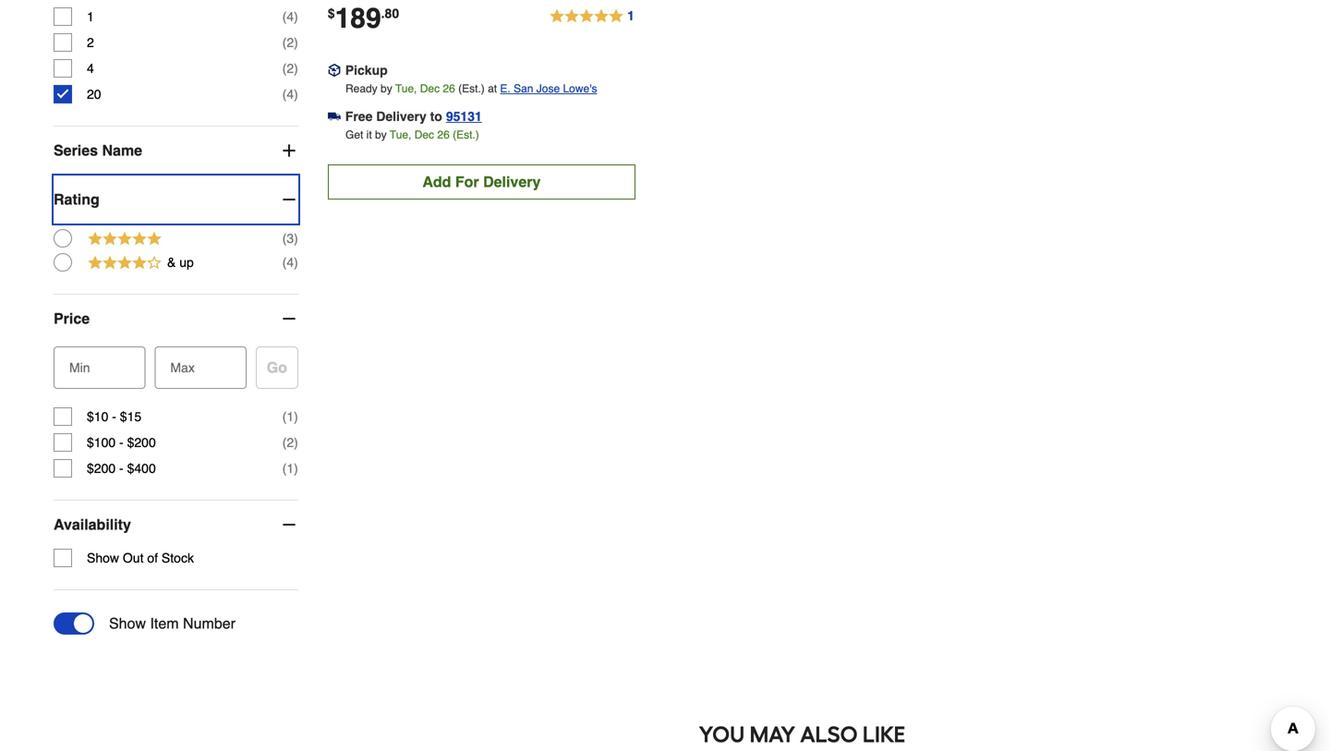 Task type: locate. For each thing, give the bounding box(es) containing it.
1 vertical spatial ( 1 )
[[282, 461, 298, 476]]

0 vertical spatial minus image
[[280, 310, 298, 328]]

ready
[[346, 82, 378, 95]]

$10
[[87, 409, 108, 424]]

) for $200 - $400
[[294, 461, 298, 476]]

( 4 ) down '( 3 )'
[[282, 255, 298, 270]]

4 up 20
[[87, 61, 94, 76]]

8 ( from the top
[[282, 435, 287, 450]]

)
[[294, 9, 298, 24], [294, 35, 298, 50], [294, 61, 298, 76], [294, 87, 298, 102], [294, 231, 298, 246], [294, 255, 298, 270], [294, 409, 298, 424], [294, 435, 298, 450], [294, 461, 298, 476]]

4 ( from the top
[[282, 87, 287, 102]]

for
[[455, 173, 479, 190]]

option group containing (
[[54, 227, 298, 275]]

1 vertical spatial tue,
[[390, 128, 411, 141]]

( 1 )
[[282, 409, 298, 424], [282, 461, 298, 476]]

by right it
[[375, 128, 387, 141]]

pickup image
[[328, 64, 341, 77]]

- right $10 at bottom left
[[112, 409, 116, 424]]

2 minus image from the top
[[280, 516, 298, 534]]

1 ( 1 ) from the top
[[282, 409, 298, 424]]

8 ) from the top
[[294, 435, 298, 450]]

95131 button
[[446, 107, 482, 126]]

show left item at the bottom of page
[[109, 615, 146, 632]]

of
[[147, 551, 158, 566]]

(est.)
[[458, 82, 485, 95], [453, 128, 479, 141]]

plus image
[[280, 141, 298, 160]]

item
[[150, 615, 179, 632]]

$200 up the '$400'
[[127, 435, 156, 450]]

( 4 ) left $
[[282, 9, 298, 24]]

1 vertical spatial delivery
[[483, 173, 541, 190]]

tue, up free delivery to 95131
[[395, 82, 417, 95]]

1 horizontal spatial 5 stars image
[[549, 5, 636, 28]]

5 stars image containing 1
[[549, 5, 636, 28]]

5 stars image up 4 stars image
[[87, 229, 163, 250]]

0 horizontal spatial $200
[[87, 461, 116, 476]]

( 2 )
[[282, 35, 298, 50], [282, 61, 298, 76], [282, 435, 298, 450]]

e. san jose lowe's button
[[500, 79, 597, 98]]

2
[[87, 35, 94, 50], [287, 35, 294, 50], [287, 61, 294, 76], [287, 435, 294, 450]]

(est.) left at on the left top of page
[[458, 82, 485, 95]]

show left out
[[87, 551, 119, 566]]

9 ( from the top
[[282, 461, 287, 476]]

1 vertical spatial (est.)
[[453, 128, 479, 141]]

up
[[179, 255, 194, 270]]

delivery up get it by tue, dec 26 (est.)
[[376, 109, 427, 124]]

$200 down $100
[[87, 461, 116, 476]]

minus image
[[280, 310, 298, 328], [280, 516, 298, 534]]

2 for 2
[[287, 35, 294, 50]]

0 horizontal spatial 5 stars image
[[87, 229, 163, 250]]

minus image for availability
[[280, 516, 298, 534]]

2 vertical spatial ( 4 )
[[282, 255, 298, 270]]

dec down free delivery to 95131
[[415, 128, 434, 141]]

5 stars image
[[549, 5, 636, 28], [87, 229, 163, 250]]

95131
[[446, 109, 482, 124]]

4 down '( 3 )'
[[287, 255, 294, 270]]

3 ( from the top
[[282, 61, 287, 76]]

0 vertical spatial ( 4 )
[[282, 9, 298, 24]]

1 ( from the top
[[282, 9, 287, 24]]

show out of stock
[[87, 551, 194, 566]]

- right $100
[[119, 435, 124, 450]]

9 ) from the top
[[294, 461, 298, 476]]

tue,
[[395, 82, 417, 95], [390, 128, 411, 141]]

option group
[[54, 227, 298, 275]]

( 4 ) up plus 'icon'
[[282, 87, 298, 102]]

1 horizontal spatial delivery
[[483, 173, 541, 190]]

2 vertical spatial ( 2 )
[[282, 435, 298, 450]]

( 2 ) for (
[[282, 61, 298, 76]]

1 vertical spatial ( 2 )
[[282, 61, 298, 76]]

26 up 95131 in the left top of the page
[[443, 82, 455, 95]]

$ 189 .80
[[328, 2, 399, 34]]

3 ) from the top
[[294, 61, 298, 76]]

by
[[381, 82, 392, 95], [375, 128, 387, 141]]

( 3 )
[[282, 231, 298, 246]]

7 ) from the top
[[294, 409, 298, 424]]

( 1 ) for $400
[[282, 461, 298, 476]]

5 stars image inside option group
[[87, 229, 163, 250]]

2 ( 4 ) from the top
[[282, 87, 298, 102]]

0 vertical spatial -
[[112, 409, 116, 424]]

delivery right for
[[483, 173, 541, 190]]

5 stars image up lowe's at top left
[[549, 5, 636, 28]]

26
[[443, 82, 455, 95], [437, 128, 450, 141]]

out
[[123, 551, 144, 566]]

0 vertical spatial delivery
[[376, 109, 427, 124]]

stock
[[162, 551, 194, 566]]

1 minus image from the top
[[280, 310, 298, 328]]

actual price $189.80 element
[[328, 2, 399, 34]]

0 vertical spatial show
[[87, 551, 119, 566]]

0 vertical spatial dec
[[420, 82, 440, 95]]

3 ( 2 ) from the top
[[282, 435, 298, 450]]

pickup
[[345, 63, 388, 78]]

0 vertical spatial (est.)
[[458, 82, 485, 95]]

189
[[335, 2, 381, 34]]

4 ) from the top
[[294, 87, 298, 102]]

0 vertical spatial 5 stars image
[[549, 5, 636, 28]]

( 2 ) for max
[[282, 435, 298, 450]]

show
[[87, 551, 119, 566], [109, 615, 146, 632]]

1 vertical spatial minus image
[[280, 516, 298, 534]]

- for $10
[[112, 409, 116, 424]]

max
[[170, 360, 195, 375]]

min
[[69, 360, 90, 375]]

dec
[[420, 82, 440, 95], [415, 128, 434, 141]]

show inside 'element'
[[109, 615, 146, 632]]

26 down to
[[437, 128, 450, 141]]

1 vertical spatial show
[[109, 615, 146, 632]]

1 vertical spatial ( 4 )
[[282, 87, 298, 102]]

show item number
[[109, 615, 236, 632]]

0 horizontal spatial delivery
[[376, 109, 427, 124]]

series
[[54, 142, 98, 159]]

you
[[699, 721, 745, 748]]

go
[[267, 359, 287, 376]]

0 vertical spatial 26
[[443, 82, 455, 95]]

( for 4
[[282, 61, 287, 76]]

- left the '$400'
[[119, 461, 124, 476]]

0 vertical spatial ( 1 )
[[282, 409, 298, 424]]

7 ( from the top
[[282, 409, 287, 424]]

( for 2
[[282, 35, 287, 50]]

( 1 ) for $15
[[282, 409, 298, 424]]

1 vertical spatial -
[[119, 435, 124, 450]]

(
[[282, 9, 287, 24], [282, 35, 287, 50], [282, 61, 287, 76], [282, 87, 287, 102], [282, 231, 287, 246], [282, 255, 287, 270], [282, 409, 287, 424], [282, 435, 287, 450], [282, 461, 287, 476]]

it
[[366, 128, 372, 141]]

0 vertical spatial $200
[[127, 435, 156, 450]]

1 vertical spatial $200
[[87, 461, 116, 476]]

1 ( 4 ) from the top
[[282, 9, 298, 24]]

( 4 )
[[282, 9, 298, 24], [282, 87, 298, 102], [282, 255, 298, 270]]

dec up to
[[420, 82, 440, 95]]

1 vertical spatial by
[[375, 128, 387, 141]]

delivery
[[376, 109, 427, 124], [483, 173, 541, 190]]

availability
[[54, 516, 131, 533]]

1 vertical spatial 26
[[437, 128, 450, 141]]

4
[[287, 9, 294, 24], [87, 61, 94, 76], [287, 87, 294, 102], [287, 255, 294, 270]]

2 ( 1 ) from the top
[[282, 461, 298, 476]]

to
[[430, 109, 442, 124]]

( for $10 - $15
[[282, 409, 287, 424]]

2 ( from the top
[[282, 35, 287, 50]]

1 inside button
[[627, 8, 635, 23]]

5 ) from the top
[[294, 231, 298, 246]]

(est.) down 95131 button
[[453, 128, 479, 141]]

ready by tue, dec 26 (est.) at e. san jose lowe's
[[346, 82, 597, 95]]

1
[[627, 8, 635, 23], [87, 9, 94, 24], [287, 409, 294, 424], [287, 461, 294, 476]]

tue, down free delivery to 95131
[[390, 128, 411, 141]]

minus image inside availability button
[[280, 516, 298, 534]]

4 up plus 'icon'
[[287, 87, 294, 102]]

free
[[345, 109, 373, 124]]

minus image inside 'price' button
[[280, 310, 298, 328]]

0 vertical spatial by
[[381, 82, 392, 95]]

& up
[[167, 255, 194, 270]]

2 ) from the top
[[294, 35, 298, 50]]

2 vertical spatial -
[[119, 461, 124, 476]]

e.
[[500, 82, 511, 95]]

2 ( 2 ) from the top
[[282, 61, 298, 76]]

go button
[[256, 347, 298, 389]]

( for $200 - $400
[[282, 461, 287, 476]]

1 ) from the top
[[294, 9, 298, 24]]

) for 20
[[294, 87, 298, 102]]

1 vertical spatial 5 stars image
[[87, 229, 163, 250]]

price
[[54, 310, 90, 327]]

-
[[112, 409, 116, 424], [119, 435, 124, 450], [119, 461, 124, 476]]

$200
[[127, 435, 156, 450], [87, 461, 116, 476]]

by right ready
[[381, 82, 392, 95]]

0 vertical spatial ( 2 )
[[282, 35, 298, 50]]



Task type: vqa. For each thing, say whether or not it's contained in the screenshot.


Task type: describe. For each thing, give the bounding box(es) containing it.
) for 1
[[294, 9, 298, 24]]

san
[[514, 82, 534, 95]]

add for delivery
[[423, 173, 541, 190]]

( 4 ) for 1
[[282, 9, 298, 24]]

series name button
[[54, 127, 298, 175]]

3
[[287, 231, 294, 246]]

number
[[183, 615, 236, 632]]

add for delivery button
[[328, 164, 636, 199]]

$10 - $15
[[87, 409, 142, 424]]

) for 2
[[294, 35, 298, 50]]

) for 4
[[294, 61, 298, 76]]

- for $200
[[119, 461, 124, 476]]

show for show out of stock
[[87, 551, 119, 566]]

lowe's
[[563, 82, 597, 95]]

.80
[[381, 6, 399, 21]]

get it by tue, dec 26 (est.)
[[346, 128, 479, 141]]

- for $100
[[119, 435, 124, 450]]

$15
[[120, 409, 142, 424]]

5 ( from the top
[[282, 231, 287, 246]]

show for show item number
[[109, 615, 146, 632]]

minus image for price
[[280, 310, 298, 328]]

also
[[800, 721, 858, 748]]

4 left $
[[287, 9, 294, 24]]

6 ( from the top
[[282, 255, 287, 270]]

) for $100 - $200
[[294, 435, 298, 450]]

availability button
[[54, 501, 298, 549]]

$
[[328, 6, 335, 21]]

at
[[488, 82, 497, 95]]

truck filled image
[[328, 110, 341, 123]]

like
[[863, 721, 906, 748]]

price button
[[54, 295, 298, 343]]

free delivery to 95131
[[345, 109, 482, 124]]

show item number element
[[54, 613, 236, 635]]

you may also like
[[699, 721, 906, 748]]

get
[[346, 128, 363, 141]]

( 4 ) for 20
[[282, 87, 298, 102]]

jose
[[537, 82, 560, 95]]

( for 1
[[282, 9, 287, 24]]

$100
[[87, 435, 116, 450]]

$200 - $400
[[87, 461, 156, 476]]

( for $100 - $200
[[282, 435, 287, 450]]

3 ( 4 ) from the top
[[282, 255, 298, 270]]

may
[[750, 721, 796, 748]]

4 stars image
[[87, 253, 163, 274]]

1 vertical spatial dec
[[415, 128, 434, 141]]

$400
[[127, 461, 156, 476]]

1 button
[[549, 5, 636, 28]]

rating button
[[54, 176, 298, 224]]

2 for 4
[[287, 61, 294, 76]]

6 ) from the top
[[294, 255, 298, 270]]

) for $10 - $15
[[294, 409, 298, 424]]

$100 - $200
[[87, 435, 156, 450]]

1 horizontal spatial $200
[[127, 435, 156, 450]]

2 for $100 - $200
[[287, 435, 294, 450]]

minus image
[[280, 190, 298, 209]]

1 ( 2 ) from the top
[[282, 35, 298, 50]]

delivery inside add for delivery button
[[483, 173, 541, 190]]

&
[[167, 255, 176, 270]]

series name
[[54, 142, 142, 159]]

add
[[423, 173, 451, 190]]

0 vertical spatial tue,
[[395, 82, 417, 95]]

rating
[[54, 191, 100, 208]]

20
[[87, 87, 101, 102]]

( for 20
[[282, 87, 287, 102]]

name
[[102, 142, 142, 159]]



